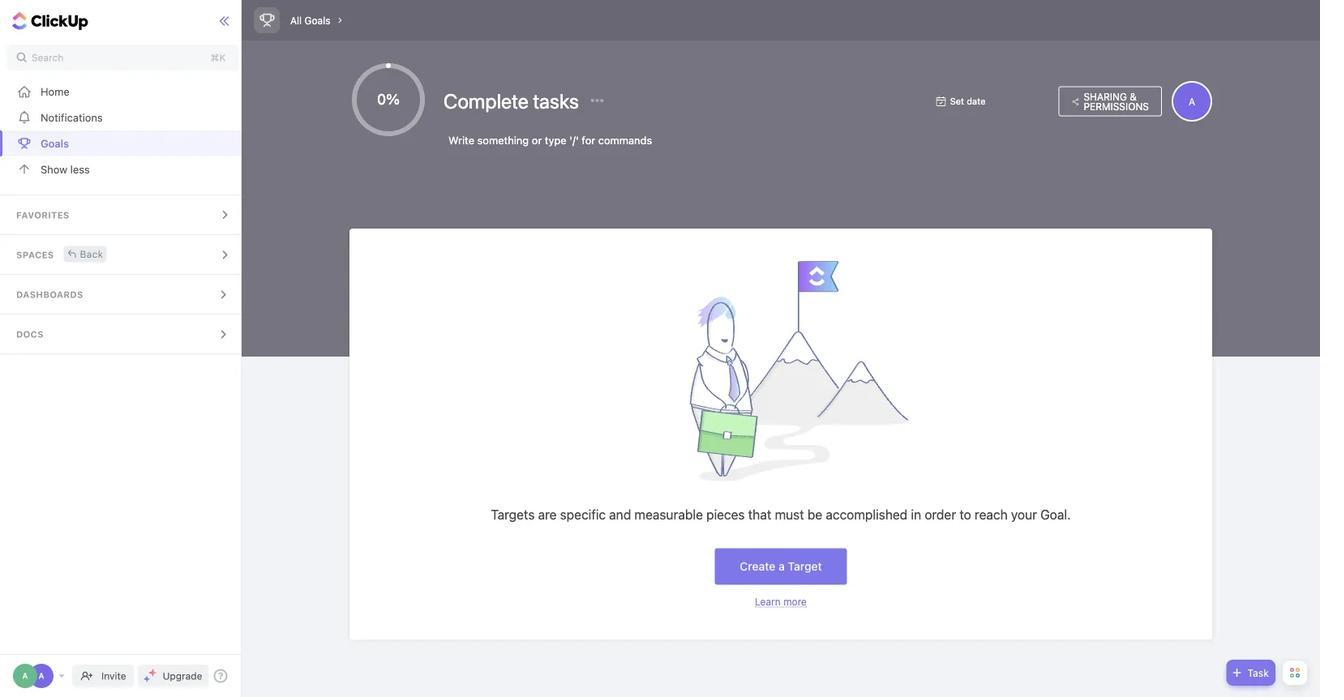 Task type: describe. For each thing, give the bounding box(es) containing it.
dashboards
[[16, 290, 83, 300]]

notifications
[[41, 112, 103, 124]]

specific
[[560, 507, 606, 523]]

favorites
[[16, 210, 69, 221]]

goals link
[[0, 131, 245, 157]]

measurable
[[635, 507, 703, 523]]

create a target
[[740, 560, 822, 573]]

are
[[538, 507, 557, 523]]

set
[[950, 96, 964, 107]]

all goals
[[290, 15, 331, 26]]

notifications link
[[0, 105, 245, 131]]

search
[[32, 52, 64, 63]]

task
[[1248, 667, 1269, 679]]

upgrade link
[[138, 665, 209, 688]]

be
[[808, 507, 823, 523]]

accomplished
[[826, 507, 908, 523]]

back link
[[64, 246, 107, 262]]

a inside a dropdown button
[[1189, 96, 1196, 107]]

that
[[748, 507, 772, 523]]

home
[[41, 86, 70, 98]]

date
[[967, 96, 986, 107]]

show less
[[41, 163, 90, 176]]

learn more link
[[755, 596, 807, 608]]

set date
[[950, 96, 986, 107]]

your
[[1011, 507, 1037, 523]]

sparkle svg 2 image
[[144, 676, 150, 683]]

all goals link
[[286, 10, 335, 31]]

spaces
[[16, 250, 54, 260]]

a button
[[1172, 81, 1213, 122]]

pieces
[[707, 507, 745, 523]]

tasks
[[533, 89, 579, 113]]

sparkle svg 1 image
[[149, 669, 157, 677]]



Task type: vqa. For each thing, say whether or not it's contained in the screenshot.
that
yes



Task type: locate. For each thing, give the bounding box(es) containing it.
2 horizontal spatial a
[[1189, 96, 1196, 107]]

targets
[[491, 507, 535, 523]]

less
[[70, 163, 90, 176]]

in
[[911, 507, 921, 523]]

goals
[[41, 137, 69, 150]]

permissions
[[1084, 101, 1149, 112]]

a
[[1189, 96, 1196, 107], [22, 672, 28, 681], [38, 672, 44, 681]]

reach
[[975, 507, 1008, 523]]

goal.
[[1041, 507, 1071, 523]]

complete tasks
[[444, 89, 583, 113]]

order
[[925, 507, 956, 523]]

show
[[41, 163, 67, 176]]

sharing
[[1084, 91, 1127, 103]]

to
[[960, 507, 972, 523]]

home link
[[0, 79, 245, 105]]

sidebar navigation
[[0, 0, 245, 698]]

must
[[775, 507, 804, 523]]

targets are specific and measurable pieces that must be accomplished in order to reach your goal.
[[491, 507, 1071, 523]]

upgrade
[[163, 671, 202, 682]]

invite
[[101, 671, 126, 682]]

0 horizontal spatial a
[[22, 672, 28, 681]]

learn more
[[755, 596, 807, 608]]

learn
[[755, 596, 781, 608]]

docs
[[16, 329, 44, 340]]

and
[[609, 507, 631, 523]]

favorites button
[[0, 195, 245, 234]]

set date button
[[928, 91, 1051, 112]]

back
[[80, 249, 103, 260]]

1 horizontal spatial a
[[38, 672, 44, 681]]

&
[[1130, 91, 1137, 103]]

⌘k
[[211, 52, 226, 63]]

sharing & permissions
[[1084, 91, 1149, 112]]

complete
[[444, 89, 529, 113]]

more
[[784, 596, 807, 608]]



